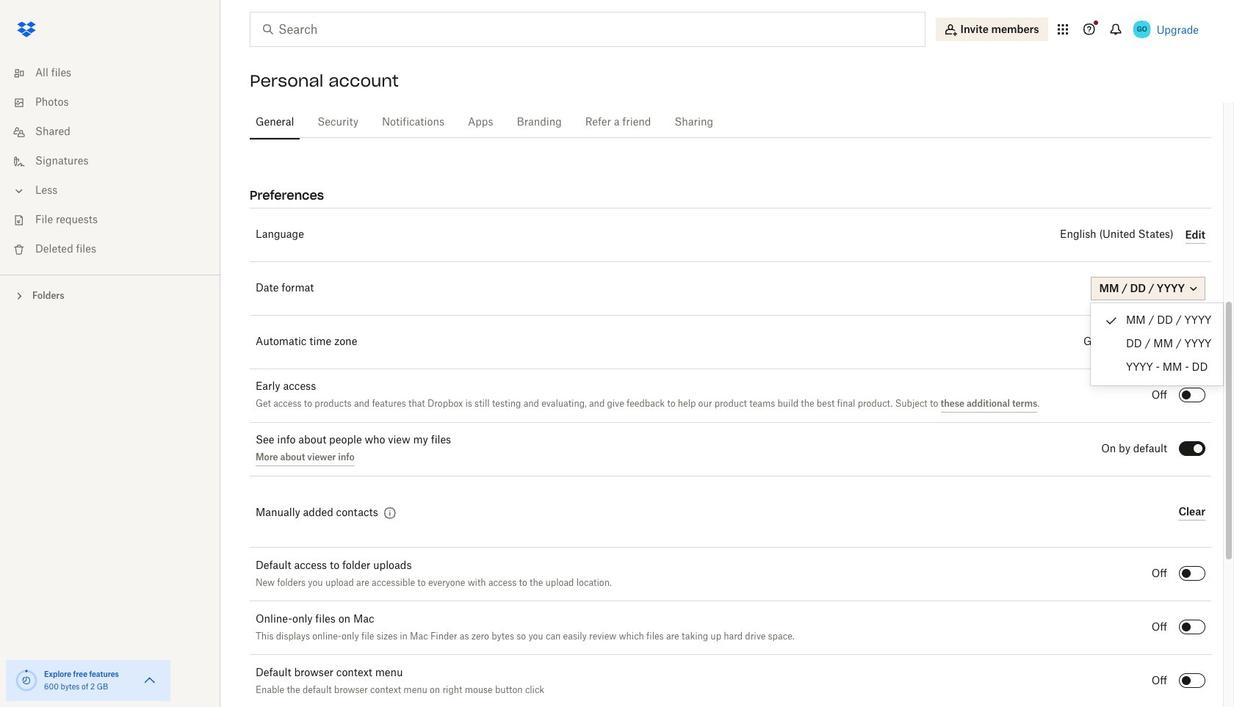Task type: locate. For each thing, give the bounding box(es) containing it.
dropbox image
[[12, 15, 41, 44]]

list
[[0, 50, 221, 275]]

radio item
[[1092, 309, 1224, 333]]

tab list
[[250, 103, 1212, 140]]



Task type: describe. For each thing, give the bounding box(es) containing it.
less image
[[12, 184, 26, 198]]



Task type: vqa. For each thing, say whether or not it's contained in the screenshot.
'Quota Usage' ELEMENT
no



